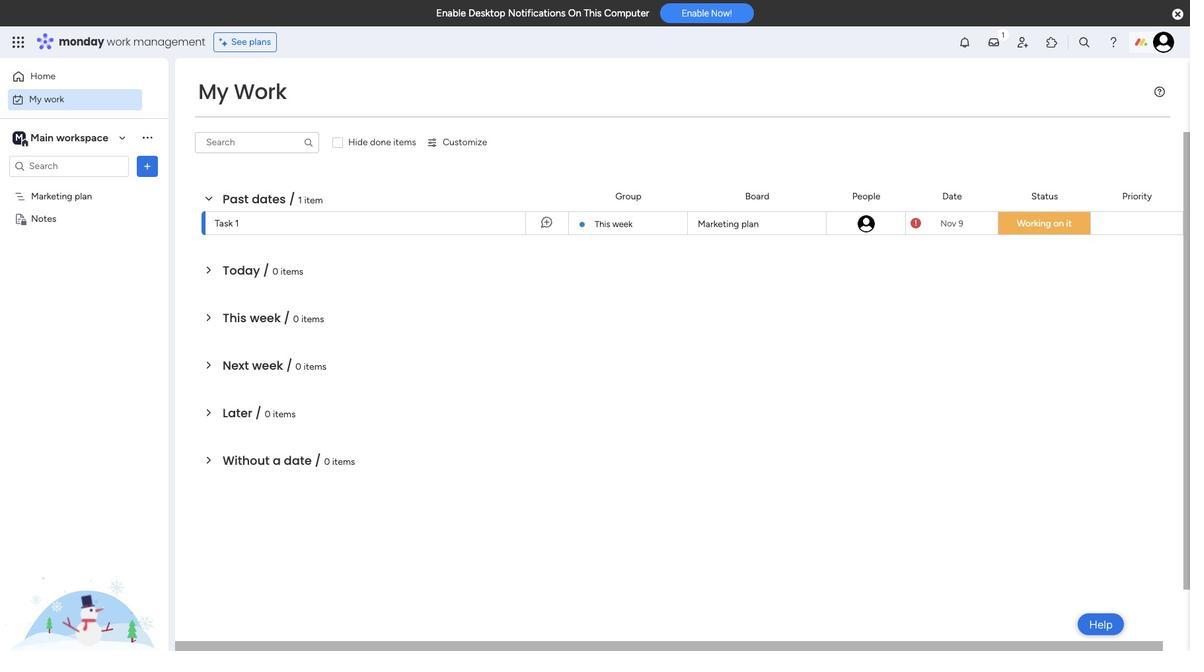 Task type: vqa. For each thing, say whether or not it's contained in the screenshot.
the topmost cloud
no



Task type: describe. For each thing, give the bounding box(es) containing it.
my for my work
[[198, 77, 229, 106]]

0 horizontal spatial 1
[[235, 218, 239, 229]]

without
[[223, 453, 270, 469]]

private board image
[[14, 213, 26, 225]]

workspace
[[56, 131, 108, 144]]

items inside "this week / 0 items"
[[301, 314, 324, 325]]

m
[[15, 132, 23, 143]]

work
[[234, 77, 287, 106]]

past dates / 1 item
[[223, 191, 323, 208]]

search image
[[303, 138, 314, 148]]

monday
[[59, 34, 104, 50]]

9
[[959, 218, 964, 228]]

week for next week /
[[252, 358, 283, 374]]

/ right the later
[[256, 405, 262, 422]]

1 horizontal spatial kendall parks image
[[1154, 32, 1175, 53]]

this week
[[595, 219, 633, 229]]

my work
[[198, 77, 287, 106]]

invite members image
[[1017, 36, 1030, 49]]

workspace image
[[13, 131, 26, 145]]

0 vertical spatial week
[[613, 219, 633, 229]]

next
[[223, 358, 249, 374]]

0 inside today / 0 items
[[272, 266, 278, 278]]

see plans button
[[213, 32, 277, 52]]

/ left item
[[289, 191, 295, 208]]

today
[[223, 262, 260, 279]]

marketing plan link
[[696, 212, 818, 236]]

later
[[223, 405, 252, 422]]

later / 0 items
[[223, 405, 296, 422]]

1 image
[[998, 27, 1009, 42]]

0 horizontal spatial marketing
[[31, 191, 72, 202]]

on
[[568, 7, 582, 19]]

list box containing marketing plan
[[0, 182, 169, 409]]

see plans
[[231, 36, 271, 48]]

desktop
[[469, 7, 506, 19]]

now!
[[712, 8, 732, 19]]

monday work management
[[59, 34, 205, 50]]

help image
[[1107, 36, 1121, 49]]

/ right the date
[[315, 453, 321, 469]]

dates
[[252, 191, 286, 208]]

date
[[284, 453, 312, 469]]

1 inside the past dates / 1 item
[[298, 195, 302, 206]]

my for my work
[[29, 94, 42, 105]]

today / 0 items
[[223, 262, 304, 279]]

main workspace
[[30, 131, 108, 144]]

0 vertical spatial this
[[584, 7, 602, 19]]

plans
[[249, 36, 271, 48]]

customize button
[[422, 132, 493, 153]]

home
[[30, 71, 56, 82]]

main
[[30, 131, 54, 144]]

help button
[[1078, 614, 1124, 636]]

this for this week / 0 items
[[223, 310, 247, 327]]

apps image
[[1046, 36, 1059, 49]]

computer
[[604, 7, 650, 19]]

items inside without a date / 0 items
[[332, 457, 355, 468]]

see
[[231, 36, 247, 48]]

marketing plan inside 'link'
[[698, 219, 759, 230]]

a
[[273, 453, 281, 469]]

/ right today
[[263, 262, 269, 279]]

my work
[[29, 94, 64, 105]]



Task type: locate. For each thing, give the bounding box(es) containing it.
working on it
[[1017, 218, 1072, 229]]

0 inside without a date / 0 items
[[324, 457, 330, 468]]

/ up next week / 0 items
[[284, 310, 290, 327]]

0
[[272, 266, 278, 278], [293, 314, 299, 325], [296, 362, 301, 373], [265, 409, 271, 420], [324, 457, 330, 468]]

plan inside marketing plan 'link'
[[742, 219, 759, 230]]

workspace selection element
[[13, 130, 110, 147]]

people
[[853, 191, 881, 202]]

done
[[370, 137, 391, 148]]

my
[[198, 77, 229, 106], [29, 94, 42, 105]]

week down today / 0 items
[[250, 310, 281, 327]]

search everything image
[[1078, 36, 1091, 49]]

marketing plan down board
[[698, 219, 759, 230]]

0 right today
[[272, 266, 278, 278]]

plan down search in workspace field
[[75, 191, 92, 202]]

kendall parks image
[[1154, 32, 1175, 53], [856, 214, 876, 234]]

/ down "this week / 0 items" on the left of the page
[[286, 358, 292, 374]]

enable
[[436, 7, 466, 19], [682, 8, 709, 19]]

enable left desktop
[[436, 7, 466, 19]]

help
[[1090, 618, 1113, 632]]

status
[[1032, 191, 1059, 202]]

enable now! button
[[660, 3, 754, 23]]

past
[[223, 191, 249, 208]]

notifications
[[508, 7, 566, 19]]

0 horizontal spatial enable
[[436, 7, 466, 19]]

lottie animation image
[[0, 518, 169, 652]]

plan down board
[[742, 219, 759, 230]]

priority
[[1123, 191, 1152, 202]]

1
[[298, 195, 302, 206], [235, 218, 239, 229]]

marketing
[[31, 191, 72, 202], [698, 219, 739, 230]]

1 vertical spatial plan
[[742, 219, 759, 230]]

0 vertical spatial plan
[[75, 191, 92, 202]]

enable inside enable now! button
[[682, 8, 709, 19]]

items up "this week / 0 items" on the left of the page
[[281, 266, 304, 278]]

without a date / 0 items
[[223, 453, 355, 469]]

1 vertical spatial work
[[44, 94, 64, 105]]

1 horizontal spatial plan
[[742, 219, 759, 230]]

1 vertical spatial kendall parks image
[[856, 214, 876, 234]]

0 horizontal spatial kendall parks image
[[856, 214, 876, 234]]

select product image
[[12, 36, 25, 49]]

0 inside "this week / 0 items"
[[293, 314, 299, 325]]

my left work
[[198, 77, 229, 106]]

my work button
[[8, 89, 142, 110]]

inbox image
[[988, 36, 1001, 49]]

0 horizontal spatial plan
[[75, 191, 92, 202]]

notes
[[31, 213, 56, 224]]

enable for enable desktop notifications on this computer
[[436, 7, 466, 19]]

1 vertical spatial marketing
[[698, 219, 739, 230]]

kendall parks image down dapulse close image
[[1154, 32, 1175, 53]]

Filter dashboard by text search field
[[195, 132, 319, 153]]

enable left now! on the right top of page
[[682, 8, 709, 19]]

item
[[304, 195, 323, 206]]

home button
[[8, 66, 142, 87]]

week for this week /
[[250, 310, 281, 327]]

0 vertical spatial kendall parks image
[[1154, 32, 1175, 53]]

1 vertical spatial this
[[595, 219, 611, 229]]

hide
[[348, 137, 368, 148]]

0 horizontal spatial my
[[29, 94, 42, 105]]

2 vertical spatial this
[[223, 310, 247, 327]]

notifications image
[[959, 36, 972, 49]]

0 vertical spatial work
[[107, 34, 131, 50]]

1 horizontal spatial work
[[107, 34, 131, 50]]

group
[[616, 191, 642, 202]]

my inside button
[[29, 94, 42, 105]]

on
[[1054, 218, 1064, 229]]

0 down "this week / 0 items" on the left of the page
[[296, 362, 301, 373]]

enable for enable now!
[[682, 8, 709, 19]]

enable now!
[[682, 8, 732, 19]]

nov 9
[[941, 218, 964, 228]]

hide done items
[[348, 137, 416, 148]]

working
[[1017, 218, 1052, 229]]

work inside button
[[44, 94, 64, 105]]

items up without a date / 0 items
[[273, 409, 296, 420]]

option
[[0, 184, 169, 187]]

marketing plan up notes in the left of the page
[[31, 191, 92, 202]]

1 vertical spatial week
[[250, 310, 281, 327]]

week down group
[[613, 219, 633, 229]]

v2 overdue deadline image
[[911, 217, 922, 230]]

1 left item
[[298, 195, 302, 206]]

task
[[215, 218, 233, 229]]

1 horizontal spatial 1
[[298, 195, 302, 206]]

0 right the date
[[324, 457, 330, 468]]

my down home
[[29, 94, 42, 105]]

items up next week / 0 items
[[301, 314, 324, 325]]

0 horizontal spatial work
[[44, 94, 64, 105]]

this for this week
[[595, 219, 611, 229]]

0 right the later
[[265, 409, 271, 420]]

items inside next week / 0 items
[[304, 362, 327, 373]]

work
[[107, 34, 131, 50], [44, 94, 64, 105]]

work for my
[[44, 94, 64, 105]]

0 horizontal spatial marketing plan
[[31, 191, 92, 202]]

0 inside next week / 0 items
[[296, 362, 301, 373]]

nov
[[941, 218, 957, 228]]

it
[[1067, 218, 1072, 229]]

work down home
[[44, 94, 64, 105]]

next week / 0 items
[[223, 358, 327, 374]]

items inside later / 0 items
[[273, 409, 296, 420]]

0 vertical spatial 1
[[298, 195, 302, 206]]

items right the date
[[332, 457, 355, 468]]

1 horizontal spatial marketing plan
[[698, 219, 759, 230]]

Search in workspace field
[[28, 159, 110, 174]]

week right next
[[252, 358, 283, 374]]

management
[[133, 34, 205, 50]]

/
[[289, 191, 295, 208], [263, 262, 269, 279], [284, 310, 290, 327], [286, 358, 292, 374], [256, 405, 262, 422], [315, 453, 321, 469]]

lottie animation element
[[0, 518, 169, 652]]

board
[[745, 191, 770, 202]]

menu image
[[1155, 87, 1165, 97]]

week
[[613, 219, 633, 229], [250, 310, 281, 327], [252, 358, 283, 374]]

1 horizontal spatial my
[[198, 77, 229, 106]]

options image
[[141, 160, 154, 173]]

1 horizontal spatial enable
[[682, 8, 709, 19]]

1 right "task"
[[235, 218, 239, 229]]

0 inside later / 0 items
[[265, 409, 271, 420]]

kendall parks image down people
[[856, 214, 876, 234]]

None search field
[[195, 132, 319, 153]]

plan
[[75, 191, 92, 202], [742, 219, 759, 230]]

items inside today / 0 items
[[281, 266, 304, 278]]

marketing inside marketing plan 'link'
[[698, 219, 739, 230]]

workspace options image
[[141, 131, 154, 144]]

enable desktop notifications on this computer
[[436, 7, 650, 19]]

list box
[[0, 182, 169, 409]]

items down "this week / 0 items" on the left of the page
[[304, 362, 327, 373]]

work for monday
[[107, 34, 131, 50]]

1 vertical spatial marketing plan
[[698, 219, 759, 230]]

2 vertical spatial week
[[252, 358, 283, 374]]

marketing plan
[[31, 191, 92, 202], [698, 219, 759, 230]]

date
[[943, 191, 962, 202]]

1 vertical spatial 1
[[235, 218, 239, 229]]

this week / 0 items
[[223, 310, 324, 327]]

0 vertical spatial marketing plan
[[31, 191, 92, 202]]

this
[[584, 7, 602, 19], [595, 219, 611, 229], [223, 310, 247, 327]]

items right done
[[394, 137, 416, 148]]

items
[[394, 137, 416, 148], [281, 266, 304, 278], [301, 314, 324, 325], [304, 362, 327, 373], [273, 409, 296, 420], [332, 457, 355, 468]]

1 horizontal spatial marketing
[[698, 219, 739, 230]]

work right monday
[[107, 34, 131, 50]]

dapulse close image
[[1173, 8, 1184, 21]]

0 vertical spatial marketing
[[31, 191, 72, 202]]

customize
[[443, 137, 487, 148]]

0 up next week / 0 items
[[293, 314, 299, 325]]

task 1
[[215, 218, 239, 229]]



